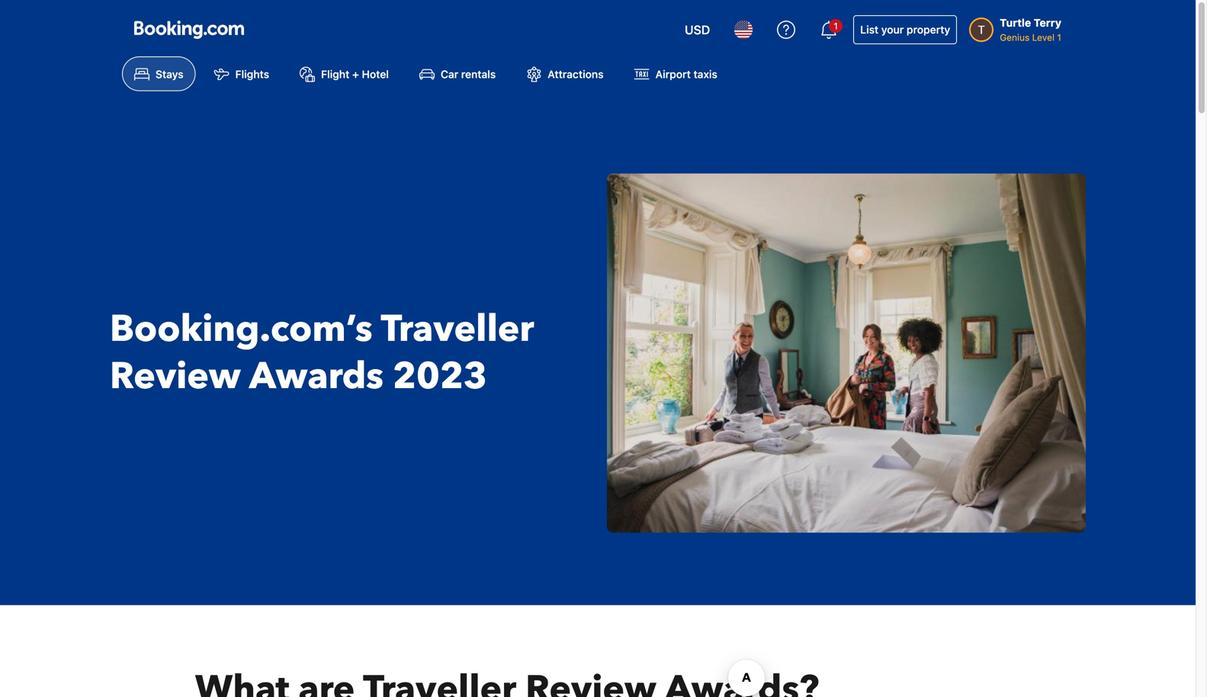 Task type: describe. For each thing, give the bounding box(es) containing it.
flight + hotel
[[321, 68, 389, 80]]

your
[[882, 23, 904, 36]]

stays
[[156, 68, 184, 80]]

terry
[[1034, 16, 1062, 29]]

2023
[[393, 351, 487, 401]]

list your property
[[860, 23, 950, 36]]

+
[[352, 68, 359, 80]]

1 inside button
[[834, 21, 838, 31]]

traveller
[[381, 304, 534, 354]]

attractions
[[548, 68, 604, 80]]

car rentals
[[441, 68, 496, 80]]

taxis
[[694, 68, 718, 80]]

airport taxis
[[656, 68, 718, 80]]

booking.com's
[[110, 304, 373, 354]]

car rentals link
[[407, 56, 508, 91]]



Task type: vqa. For each thing, say whether or not it's contained in the screenshot.
and related to selection
no



Task type: locate. For each thing, give the bounding box(es) containing it.
stays link
[[122, 56, 196, 91]]

1 inside turtle terry genius level 1
[[1057, 32, 1062, 43]]

flights
[[235, 68, 269, 80]]

0 horizontal spatial 1
[[834, 21, 838, 31]]

rentals
[[461, 68, 496, 80]]

flight
[[321, 68, 350, 80]]

booking.com online hotel reservations image
[[134, 21, 244, 39]]

1 button
[[811, 11, 848, 48]]

turtle terry genius level 1
[[1000, 16, 1062, 43]]

usd
[[685, 22, 710, 37]]

flights link
[[202, 56, 281, 91]]

flight + hotel link
[[288, 56, 401, 91]]

1 horizontal spatial 1
[[1057, 32, 1062, 43]]

1 vertical spatial 1
[[1057, 32, 1062, 43]]

list your property link
[[854, 15, 957, 44]]

0 vertical spatial 1
[[834, 21, 838, 31]]

car
[[441, 68, 458, 80]]

usd button
[[676, 11, 719, 48]]

property
[[907, 23, 950, 36]]

turtle
[[1000, 16, 1031, 29]]

1 right level
[[1057, 32, 1062, 43]]

review
[[110, 351, 241, 401]]

awards
[[249, 351, 384, 401]]

level
[[1032, 32, 1055, 43]]

hotel
[[362, 68, 389, 80]]

list
[[860, 23, 879, 36]]

award-winning accommodations image
[[607, 173, 1086, 533]]

attractions link
[[514, 56, 616, 91]]

1 left list
[[834, 21, 838, 31]]

airport taxis link
[[622, 56, 730, 91]]

airport
[[656, 68, 691, 80]]

genius
[[1000, 32, 1030, 43]]

1
[[834, 21, 838, 31], [1057, 32, 1062, 43]]

booking.com's traveller review awards 2023
[[110, 304, 534, 401]]



